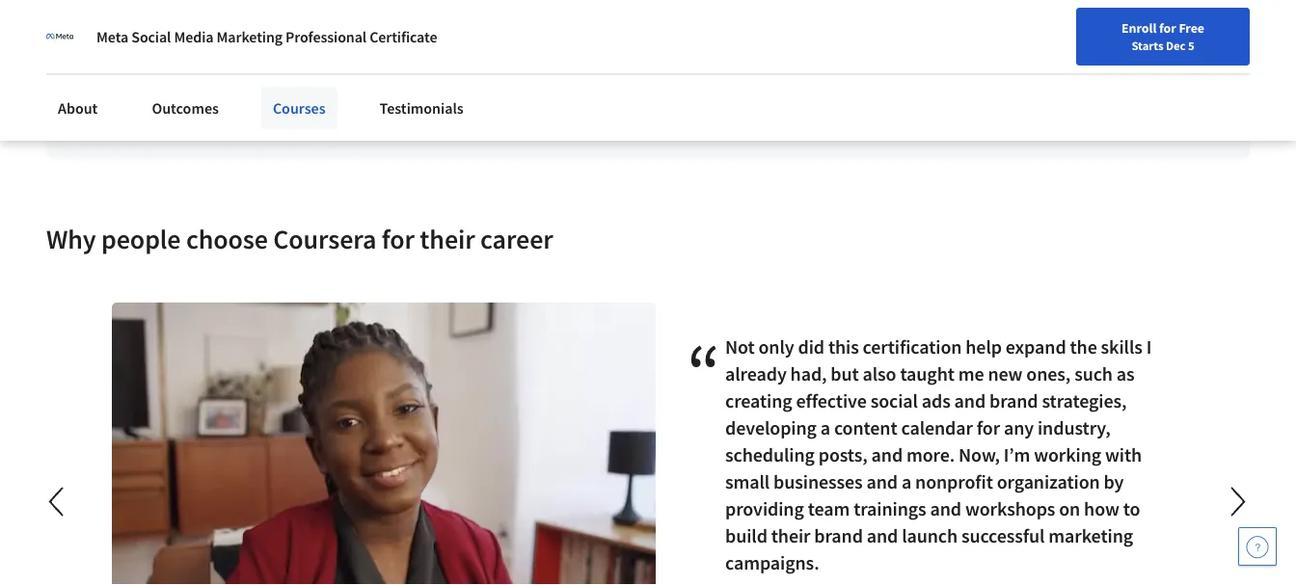 Task type: vqa. For each thing, say whether or not it's contained in the screenshot.
tab list
no



Task type: describe. For each thing, give the bounding box(es) containing it.
marketing
[[217, 27, 283, 46]]

i
[[1147, 335, 1152, 359]]

this
[[829, 335, 859, 359]]

workshops
[[966, 497, 1056, 521]]

but
[[831, 362, 859, 386]]

0 vertical spatial their
[[420, 222, 475, 256]]

already
[[725, 362, 787, 386]]

and down me
[[955, 389, 986, 413]]

1 vertical spatial brand
[[814, 524, 863, 548]]

for inside enroll for free starts dec 5
[[1159, 19, 1177, 37]]

starts
[[1132, 38, 1164, 53]]

on
[[1059, 497, 1081, 521]]

expand
[[1006, 335, 1066, 359]]

this professional certificate has ace® recommendation. it is eligible for college credit at participating u.s. colleges and universities. note: the decision to accept specific credit recommendations is up to each institution.
[[150, 85, 1173, 127]]

for right coursera
[[382, 222, 415, 256]]

now,
[[959, 443, 1000, 467]]

dec
[[1166, 38, 1186, 53]]

go to previous testimonial image
[[49, 488, 63, 517]]

0 horizontal spatial is
[[364, 108, 374, 127]]

meta
[[96, 27, 128, 46]]

team
[[808, 497, 850, 521]]

" not only did this certification help expand the skills i already had, but also taught me new ones, such as creating effective social ads and brand strategies, developing a content calendar for any industry, scheduling posts, and more. now, i'm working with small businesses and a nonprofit organization by providing team trainings and workshops on how to build their brand and launch successful marketing campaigns.
[[687, 323, 1152, 575]]

such
[[1075, 362, 1113, 386]]

by
[[1104, 470, 1124, 494]]

content
[[834, 416, 898, 440]]

note:
[[992, 85, 1027, 104]]

certification
[[863, 335, 962, 359]]

2 vertical spatial credit
[[202, 108, 240, 127]]

meta image
[[46, 23, 73, 50]]

their inside " not only did this certification help expand the skills i already had, but also taught me new ones, such as creating effective social ads and brand strategies, developing a content calendar for any industry, scheduling posts, and more. now, i'm working with small businesses and a nonprofit organization by providing team trainings and workshops on how to build their brand and launch successful marketing campaigns.
[[771, 524, 811, 548]]

to inside " not only did this certification help expand the skills i already had, but also taught me new ones, such as creating effective social ads and brand strategies, developing a content calendar for any industry, scheduling posts, and more. now, i'm working with small businesses and a nonprofit organization by providing team trainings and workshops on how to build their brand and launch successful marketing campaigns.
[[1123, 497, 1141, 521]]

effective
[[796, 389, 867, 413]]

testimonials link
[[368, 87, 475, 129]]

why
[[46, 222, 96, 256]]

degree credit eligible
[[150, 50, 324, 74]]

ones,
[[1027, 362, 1071, 386]]

about link
[[46, 87, 109, 129]]

decision
[[1057, 85, 1111, 104]]

providing
[[725, 497, 804, 521]]

media
[[174, 27, 214, 46]]

coursera
[[273, 222, 376, 256]]

and down 'content' at bottom
[[872, 443, 903, 467]]

developing
[[725, 416, 817, 440]]

nonprofit
[[915, 470, 993, 494]]

0 vertical spatial is
[[524, 85, 534, 104]]

social
[[871, 389, 918, 413]]

1 horizontal spatial brand
[[990, 389, 1038, 413]]

u.s.
[[799, 85, 825, 104]]

trainings
[[854, 497, 927, 521]]

marketing
[[1049, 524, 1133, 548]]

for inside " not only did this certification help expand the skills i already had, but also taught me new ones, such as creating effective social ads and brand strategies, developing a content calendar for any industry, scheduling posts, and more. now, i'm working with small businesses and a nonprofit organization by providing team trainings and workshops on how to build their brand and launch successful marketing campaigns.
[[977, 416, 1000, 440]]

degree
[[150, 50, 208, 74]]

also
[[863, 362, 897, 386]]

about
[[58, 98, 98, 118]]

the
[[1030, 85, 1054, 104]]

and down nonprofit
[[930, 497, 962, 521]]

1 horizontal spatial a
[[902, 470, 912, 494]]

colleges
[[828, 85, 880, 104]]

at
[[698, 85, 711, 104]]

enroll
[[1122, 19, 1157, 37]]

outcomes
[[152, 98, 219, 118]]

institution.
[[448, 108, 518, 127]]

i'm
[[1004, 443, 1031, 467]]

ace logo image
[[77, 48, 135, 106]]

and down the trainings
[[867, 524, 898, 548]]

calendar
[[901, 416, 973, 440]]

coursera image
[[23, 16, 146, 47]]

0 vertical spatial to
[[1115, 85, 1128, 104]]

only
[[759, 335, 794, 359]]

1 vertical spatial to
[[398, 108, 411, 127]]

did
[[798, 335, 825, 359]]

organization
[[997, 470, 1100, 494]]

enroll for free starts dec 5
[[1122, 19, 1205, 53]]

each
[[414, 108, 445, 127]]

meta social media marketing professional certificate
[[96, 27, 437, 46]]

skills
[[1101, 335, 1143, 359]]

college
[[609, 85, 654, 104]]



Task type: locate. For each thing, give the bounding box(es) containing it.
1 vertical spatial a
[[902, 470, 912, 494]]

outcomes link
[[140, 87, 230, 129]]

certificate up ace® on the top of page
[[370, 27, 437, 46]]

any
[[1004, 416, 1034, 440]]

0 horizontal spatial professional
[[181, 85, 260, 104]]

scheduling
[[725, 443, 815, 467]]

up
[[377, 108, 394, 127]]

ads
[[922, 389, 951, 413]]

specific
[[150, 108, 199, 127]]

for up dec at the top of the page
[[1159, 19, 1177, 37]]

1 horizontal spatial professional
[[286, 27, 367, 46]]

1 vertical spatial credit
[[657, 85, 695, 104]]

to right how
[[1123, 497, 1141, 521]]

choose
[[186, 222, 268, 256]]

1 vertical spatial professional
[[181, 85, 260, 104]]

to right up
[[398, 108, 411, 127]]

small
[[725, 470, 770, 494]]

social
[[131, 27, 171, 46]]

working
[[1034, 443, 1102, 467]]

is
[[524, 85, 534, 104], [364, 108, 374, 127]]

a down "effective"
[[821, 416, 831, 440]]

1 horizontal spatial their
[[771, 524, 811, 548]]

not
[[725, 335, 755, 359]]

0 horizontal spatial a
[[821, 416, 831, 440]]

menu item
[[947, 19, 1071, 82]]

5
[[1188, 38, 1195, 53]]

is left up
[[364, 108, 374, 127]]

campaigns.
[[725, 551, 820, 575]]

it
[[512, 85, 521, 104]]

1 vertical spatial their
[[771, 524, 811, 548]]

as
[[1117, 362, 1135, 386]]

0 horizontal spatial certificate
[[263, 85, 329, 104]]

more.
[[907, 443, 955, 467]]

new
[[988, 362, 1023, 386]]

and right colleges
[[883, 85, 908, 104]]

their left career
[[420, 222, 475, 256]]

and inside "this professional certificate has ace® recommendation. it is eligible for college credit at participating u.s. colleges and universities. note: the decision to accept specific credit recommendations is up to each institution."
[[883, 85, 908, 104]]

to left accept
[[1115, 85, 1128, 104]]

professional down degree credit eligible
[[181, 85, 260, 104]]

eligible inside "this professional certificate has ace® recommendation. it is eligible for college credit at participating u.s. colleges and universities. note: the decision to accept specific credit recommendations is up to each institution."
[[537, 85, 584, 104]]

1 vertical spatial certificate
[[263, 85, 329, 104]]

credit right specific
[[202, 108, 240, 127]]

for inside "this professional certificate has ace® recommendation. it is eligible for college credit at participating u.s. colleges and universities. note: the decision to accept specific credit recommendations is up to each institution."
[[587, 85, 605, 104]]

recommendations
[[243, 108, 361, 127]]

participating
[[714, 85, 796, 104]]

brand down team
[[814, 524, 863, 548]]

brand
[[990, 389, 1038, 413], [814, 524, 863, 548]]

build
[[725, 524, 768, 548]]

universities.
[[911, 85, 989, 104]]

credit
[[212, 50, 260, 74], [657, 85, 695, 104], [202, 108, 240, 127]]

and up the trainings
[[867, 470, 898, 494]]

1 vertical spatial eligible
[[537, 85, 584, 104]]

0 horizontal spatial their
[[420, 222, 475, 256]]

recommendation.
[[393, 85, 508, 104]]

eligible right it
[[537, 85, 584, 104]]

brand up any
[[990, 389, 1038, 413]]

this
[[150, 85, 177, 104]]

ace®
[[358, 85, 390, 104]]

learner margarette l canada image
[[112, 303, 656, 586]]

how
[[1084, 497, 1120, 521]]

career
[[480, 222, 553, 256]]

why people choose coursera for their career
[[46, 222, 553, 256]]

posts,
[[819, 443, 868, 467]]

the
[[1070, 335, 1097, 359]]

their up 'campaigns.'
[[771, 524, 811, 548]]

launch
[[902, 524, 958, 548]]

strategies,
[[1042, 389, 1127, 413]]

eligible
[[264, 50, 324, 74], [537, 85, 584, 104]]

2 vertical spatial to
[[1123, 497, 1141, 521]]

0 vertical spatial professional
[[286, 27, 367, 46]]

with
[[1105, 443, 1142, 467]]

professional inside "this professional certificate has ace® recommendation. it is eligible for college credit at participating u.s. colleges and universities. note: the decision to accept specific credit recommendations is up to each institution."
[[181, 85, 260, 104]]

industry,
[[1038, 416, 1111, 440]]

"
[[687, 323, 721, 425]]

help
[[966, 335, 1002, 359]]

has
[[332, 85, 355, 104]]

professional up has
[[286, 27, 367, 46]]

their
[[420, 222, 475, 256], [771, 524, 811, 548]]

0 vertical spatial a
[[821, 416, 831, 440]]

certificate up the recommendations
[[263, 85, 329, 104]]

me
[[959, 362, 984, 386]]

1 horizontal spatial certificate
[[370, 27, 437, 46]]

to
[[1115, 85, 1128, 104], [398, 108, 411, 127], [1123, 497, 1141, 521]]

0 vertical spatial eligible
[[264, 50, 324, 74]]

1 horizontal spatial is
[[524, 85, 534, 104]]

0 horizontal spatial eligible
[[264, 50, 324, 74]]

go to previous testimonial image
[[36, 479, 80, 526]]

courses
[[273, 98, 326, 118]]

0 vertical spatial certificate
[[370, 27, 437, 46]]

for
[[1159, 19, 1177, 37], [587, 85, 605, 104], [382, 222, 415, 256], [977, 416, 1000, 440]]

accept
[[1131, 85, 1173, 104]]

credit down 'marketing'
[[212, 50, 260, 74]]

testimonials
[[380, 98, 464, 118]]

free
[[1179, 19, 1205, 37]]

0 vertical spatial brand
[[990, 389, 1038, 413]]

a
[[821, 416, 831, 440], [902, 470, 912, 494]]

creating
[[725, 389, 793, 413]]

1 vertical spatial is
[[364, 108, 374, 127]]

go to next testimonial image
[[1216, 479, 1261, 526]]

had,
[[791, 362, 827, 386]]

for up now,
[[977, 416, 1000, 440]]

help center image
[[1246, 535, 1269, 559]]

1 horizontal spatial eligible
[[537, 85, 584, 104]]

is right it
[[524, 85, 534, 104]]

a up the trainings
[[902, 470, 912, 494]]

courses link
[[261, 87, 337, 129]]

professional
[[286, 27, 367, 46], [181, 85, 260, 104]]

credit left "at"
[[657, 85, 695, 104]]

certificate inside "this professional certificate has ace® recommendation. it is eligible for college credit at participating u.s. colleges and universities. note: the decision to accept specific credit recommendations is up to each institution."
[[263, 85, 329, 104]]

people
[[101, 222, 181, 256]]

businesses
[[774, 470, 863, 494]]

for left college
[[587, 85, 605, 104]]

0 vertical spatial credit
[[212, 50, 260, 74]]

certificate
[[370, 27, 437, 46], [263, 85, 329, 104]]

eligible down meta social media marketing professional certificate on the left of page
[[264, 50, 324, 74]]

taught
[[900, 362, 955, 386]]

0 horizontal spatial brand
[[814, 524, 863, 548]]

None search field
[[275, 12, 506, 51]]

successful
[[962, 524, 1045, 548]]



